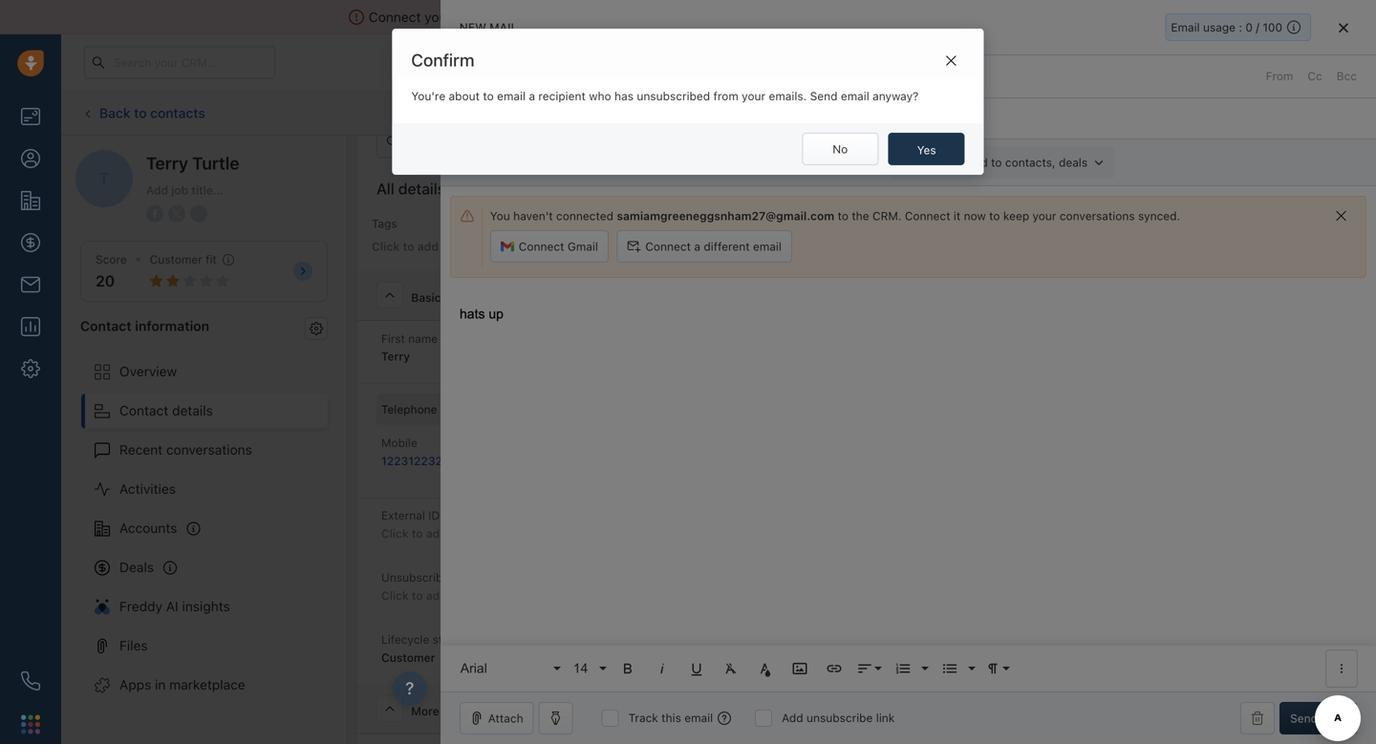 Task type: locate. For each thing, give the bounding box(es) containing it.
0
[[1246, 21, 1254, 34]]

confirm dialog
[[392, 29, 985, 175]]

email for email usage : 0 / 100
[[1172, 21, 1201, 34]]

conversations down the deals
[[1060, 210, 1136, 223]]

2 vertical spatial add
[[782, 712, 804, 725]]

fields right insert
[[658, 156, 688, 169]]

in left 21
[[940, 56, 949, 68]]

turtle up title...
[[192, 153, 240, 174]]

1 vertical spatial in
[[155, 678, 166, 693]]

terry turtle up who on the left top of page
[[559, 70, 622, 83]]

information up 'overview'
[[135, 318, 209, 334]]

0 vertical spatial reason
[[453, 571, 489, 585]]

application
[[441, 288, 1377, 692]]

phone image
[[21, 672, 40, 691]]

click
[[372, 240, 400, 253], [382, 527, 409, 541], [382, 589, 409, 603]]

2 vertical spatial fields
[[443, 705, 473, 719]]

0 vertical spatial terry
[[559, 70, 587, 83]]

1 vertical spatial details
[[172, 403, 213, 419]]

fields right empty
[[1319, 134, 1348, 147]]

1 horizontal spatial from
[[838, 9, 867, 25]]

telephone
[[382, 403, 437, 416]]

1 vertical spatial turtle
[[192, 153, 240, 174]]

mobile
[[382, 437, 418, 450]]

1 vertical spatial a
[[695, 240, 701, 254]]

up
[[815, 156, 829, 169]]

email inside button
[[924, 156, 953, 169]]

1 vertical spatial customer
[[382, 651, 435, 665]]

0 vertical spatial add
[[753, 156, 774, 169]]

1 vertical spatial information
[[135, 318, 209, 334]]

0 horizontal spatial email
[[924, 156, 953, 169]]

deals
[[1059, 156, 1088, 169]]

recipient
[[539, 89, 586, 103]]

1 horizontal spatial a
[[695, 240, 701, 254]]

details right all
[[399, 180, 446, 198]]

unordered list image
[[942, 661, 959, 678]]

2 horizontal spatial add
[[782, 712, 804, 725]]

template
[[512, 156, 559, 169]]

the up your
[[871, 9, 890, 25]]

0 vertical spatial the
[[871, 9, 890, 25]]

explore plans link
[[1016, 51, 1111, 74]]

fit
[[206, 253, 217, 266]]

gmail
[[568, 240, 599, 254]]

customer left fit
[[150, 253, 202, 266]]

1 horizontal spatial terry turtle
[[559, 70, 622, 83]]

reason right unsubscribe at the left bottom of page
[[453, 571, 489, 585]]

add inside external id click to add
[[426, 527, 447, 541]]

1 horizontal spatial in
[[940, 56, 949, 68]]

0 vertical spatial customer
[[150, 253, 202, 266]]

in right apps
[[155, 678, 166, 693]]

track this email
[[629, 712, 713, 725]]

reason inside unsubscribe reason click to add
[[453, 571, 489, 585]]

0 vertical spatial details
[[399, 180, 446, 198]]

0 vertical spatial tags
[[372, 217, 397, 230]]

no
[[833, 143, 848, 156]]

reason up lead
[[909, 634, 946, 647]]

connect for connect your
[[369, 9, 421, 25]]

1 vertical spatial add
[[146, 184, 168, 197]]

2 vertical spatial add
[[426, 589, 447, 603]]

contact for contact details
[[120, 403, 169, 419]]

0 vertical spatial turtle
[[590, 70, 622, 83]]

0 vertical spatial fields
[[1319, 134, 1348, 147]]

click down unsubscribe at the left bottom of page
[[382, 589, 409, 603]]

connect gmail
[[519, 240, 599, 254]]

0 vertical spatial a
[[529, 89, 535, 103]]

100
[[1263, 21, 1283, 34]]

1 vertical spatial now
[[964, 210, 987, 223]]

0 vertical spatial add
[[418, 240, 439, 253]]

details for contact details
[[172, 403, 213, 419]]

to inside button
[[992, 156, 1003, 169]]

0 horizontal spatial reason
[[453, 571, 489, 585]]

conversations down contact details
[[166, 442, 252, 458]]

0 vertical spatial information
[[444, 291, 508, 305]]

no button
[[802, 133, 879, 165]]

2 vertical spatial click
[[382, 589, 409, 603]]

dialog
[[441, 0, 1377, 745]]

a left the recipient
[[529, 89, 535, 103]]

dialog containing new mail
[[441, 0, 1377, 745]]

click for unsubscribe reason
[[382, 589, 409, 603]]

None text field
[[651, 61, 655, 92]]

add left unsubscribe
[[782, 712, 804, 725]]

information right basic
[[444, 291, 508, 305]]

0 vertical spatial contact
[[80, 318, 132, 334]]

your
[[425, 9, 452, 25], [625, 9, 652, 25], [742, 89, 766, 103], [1033, 210, 1057, 223]]

1 horizontal spatial details
[[399, 180, 446, 198]]

1 horizontal spatial send
[[1291, 712, 1319, 726]]

0 vertical spatial in
[[940, 56, 949, 68]]

1 vertical spatial from
[[714, 89, 739, 103]]

click inside unsubscribe reason click to add
[[382, 589, 409, 603]]

0 vertical spatial email
[[1172, 21, 1201, 34]]

tags up basic information
[[442, 240, 467, 253]]

0 vertical spatial from
[[838, 9, 867, 25]]

0 horizontal spatial tags
[[372, 217, 397, 230]]

contact up recent
[[120, 403, 169, 419]]

reason
[[453, 571, 489, 585], [909, 634, 946, 647]]

recent
[[120, 442, 163, 458]]

0 horizontal spatial fields
[[443, 705, 473, 719]]

contact details
[[120, 403, 213, 419]]

2 horizontal spatial terry
[[559, 70, 587, 83]]

connect inside button
[[519, 240, 565, 254]]

now inside button
[[996, 11, 1019, 24]]

attach button
[[460, 703, 534, 735]]

details for all details
[[399, 180, 446, 198]]

0 horizontal spatial now
[[964, 210, 987, 223]]

email for email linked to contacts, deals
[[924, 156, 953, 169]]

email right the different
[[754, 240, 782, 254]]

0 horizontal spatial the
[[852, 210, 870, 223]]

email left linked
[[924, 156, 953, 169]]

Search your CRM... text field
[[84, 46, 275, 79]]

to inside confirm dialog
[[483, 89, 494, 103]]

ordered list image
[[895, 661, 912, 678]]

first name terry
[[382, 332, 438, 364]]

your right keep
[[1033, 210, 1057, 223]]

fields for insert fields
[[658, 156, 688, 169]]

your left emails.
[[742, 89, 766, 103]]

lifecycle stage customer
[[382, 634, 463, 665]]

terry down first
[[382, 350, 410, 364]]

add down unsubscribe at the left bottom of page
[[426, 589, 447, 603]]

crm. up trial
[[894, 9, 928, 25]]

details up the recent conversations
[[172, 403, 213, 419]]

connect left the different
[[646, 240, 691, 254]]

the inside dialog
[[852, 210, 870, 223]]

2 vertical spatial terry
[[382, 350, 410, 364]]

the down task
[[852, 210, 870, 223]]

click down all
[[372, 240, 400, 253]]

0 vertical spatial now
[[996, 11, 1019, 24]]

fields for more fields
[[443, 705, 473, 719]]

new
[[460, 21, 487, 34]]

sales,
[[655, 9, 691, 25]]

fields right more
[[443, 705, 473, 719]]

add down 'id'
[[426, 527, 447, 541]]

add
[[418, 240, 439, 253], [426, 527, 447, 541], [426, 589, 447, 603]]

confirm
[[412, 50, 475, 70]]

1 vertical spatial send
[[1291, 712, 1319, 726]]

from right unsubscribed
[[714, 89, 739, 103]]

tags
[[372, 217, 397, 230], [442, 240, 467, 253]]

1 vertical spatial add
[[426, 527, 447, 541]]

0 horizontal spatial customer
[[150, 253, 202, 266]]

your left new
[[425, 9, 452, 25]]

connect
[[369, 9, 421, 25], [946, 11, 993, 24], [905, 210, 951, 223], [519, 240, 565, 254], [646, 240, 691, 254]]

to right the about
[[483, 89, 494, 103]]

click inside external id click to add
[[382, 527, 409, 541]]

email left usage
[[1172, 21, 1201, 34]]

insert fields button
[[597, 146, 716, 179]]

lifecycle
[[382, 634, 430, 647]]

click down external
[[382, 527, 409, 541]]

clear formatting image
[[723, 661, 740, 678]]

1 vertical spatial conversations
[[166, 442, 252, 458]]

apps in marketplace
[[120, 678, 245, 693]]

1 horizontal spatial conversations
[[1060, 210, 1136, 223]]

deals
[[120, 560, 154, 576]]

crm. left it
[[873, 210, 902, 223]]

email
[[1172, 21, 1201, 34], [924, 156, 953, 169]]

tags click to add tags
[[372, 217, 467, 253]]

to down external
[[412, 527, 423, 541]]

first
[[382, 332, 405, 346]]

0 horizontal spatial add
[[146, 184, 168, 197]]

/
[[1257, 21, 1260, 34]]

0 horizontal spatial turtle
[[192, 153, 240, 174]]

0 vertical spatial conversations
[[1060, 210, 1136, 223]]

customer inside lifecycle stage customer
[[382, 651, 435, 665]]

email
[[497, 89, 526, 103], [841, 89, 870, 103], [754, 240, 782, 254], [685, 712, 713, 725]]

20
[[96, 272, 115, 290]]

terry turtle up add job title...
[[146, 153, 240, 174]]

contact information
[[80, 318, 209, 334]]

connect up confirm
[[369, 9, 421, 25]]

add inside unsubscribe reason click to add
[[426, 589, 447, 603]]

insert link (⌘k) image
[[826, 661, 843, 678]]

122312232
[[382, 454, 443, 468]]

1 vertical spatial contact
[[120, 403, 169, 419]]

0 horizontal spatial send
[[811, 89, 838, 103]]

you're
[[412, 89, 446, 103]]

id
[[429, 509, 440, 523]]

from right support at top
[[838, 9, 867, 25]]

to inside tags click to add tags
[[403, 240, 415, 253]]

1 vertical spatial email
[[924, 156, 953, 169]]

add up basic
[[418, 240, 439, 253]]

use
[[487, 156, 509, 169]]

1 horizontal spatial customer
[[382, 651, 435, 665]]

add unsubscribe link
[[782, 712, 895, 725]]

add inside tags click to add tags
[[418, 240, 439, 253]]

samiamgreeneggsnham27@gmail.com
[[617, 210, 835, 223]]

tags down all
[[372, 217, 397, 230]]

junk
[[883, 651, 909, 665]]

to left keep
[[990, 210, 1001, 223]]

insert
[[624, 156, 655, 169]]

0 horizontal spatial terry
[[146, 153, 188, 174]]

fields
[[1319, 134, 1348, 147], [658, 156, 688, 169], [443, 705, 473, 719]]

to down unsubscribe at the left bottom of page
[[412, 589, 423, 603]]

customer down lifecycle
[[382, 651, 435, 665]]

0 horizontal spatial a
[[529, 89, 535, 103]]

a left the different
[[695, 240, 701, 254]]

terry inside dialog
[[559, 70, 587, 83]]

1 horizontal spatial reason
[[909, 634, 946, 647]]

add follow-up task button
[[725, 146, 882, 179]]

contact down 20
[[80, 318, 132, 334]]

unsubscribe
[[382, 571, 450, 585]]

from inside confirm dialog
[[714, 89, 739, 103]]

who
[[589, 89, 612, 103]]

connect gmail button
[[490, 231, 609, 263]]

more fields
[[411, 705, 473, 719]]

add inside button
[[753, 156, 774, 169]]

1 horizontal spatial add
[[753, 156, 774, 169]]

lost
[[883, 634, 906, 647]]

connect down haven't
[[519, 240, 565, 254]]

send
[[811, 89, 838, 103], [1291, 712, 1319, 726]]

now
[[996, 11, 1019, 24], [964, 210, 987, 223]]

connect a different email
[[646, 240, 782, 254]]

text color image
[[757, 661, 774, 678]]

0 horizontal spatial information
[[135, 318, 209, 334]]

1 horizontal spatial email
[[1172, 21, 1201, 34]]

email right the about
[[497, 89, 526, 103]]

synced.
[[1139, 210, 1181, 223]]

add left job
[[146, 184, 168, 197]]

contact
[[80, 318, 132, 334], [120, 403, 169, 419]]

reason inside lost reason junk lead
[[909, 634, 946, 647]]

turtle up who on the left top of page
[[590, 70, 622, 83]]

1 vertical spatial crm.
[[873, 210, 902, 223]]

information for basic information
[[444, 291, 508, 305]]

fields inside button
[[658, 156, 688, 169]]

files
[[120, 638, 148, 654]]

anyway?
[[873, 89, 919, 103]]

add left follow-
[[753, 156, 774, 169]]

1 vertical spatial reason
[[909, 634, 946, 647]]

1 horizontal spatial information
[[444, 291, 508, 305]]

:
[[1240, 21, 1243, 34]]

0 horizontal spatial from
[[714, 89, 739, 103]]

1 vertical spatial fields
[[658, 156, 688, 169]]

reason for lost reason junk lead
[[909, 634, 946, 647]]

connect your
[[369, 9, 452, 25]]

email usage : 0 / 100
[[1172, 21, 1283, 34]]

your right "run"
[[625, 9, 652, 25]]

add for add job title...
[[146, 184, 168, 197]]

1 vertical spatial click
[[382, 527, 409, 541]]

score 20
[[96, 253, 127, 290]]

1 vertical spatial terry turtle
[[146, 153, 240, 174]]

close image
[[1340, 23, 1349, 34]]

0 horizontal spatial details
[[172, 403, 213, 419]]

external
[[382, 509, 425, 523]]

you
[[490, 210, 510, 223]]

days
[[967, 56, 990, 68]]

a inside confirm dialog
[[529, 89, 535, 103]]

meeting button
[[955, 97, 1038, 130]]

1 horizontal spatial turtle
[[590, 70, 622, 83]]

1 vertical spatial tags
[[442, 240, 467, 253]]

to up basic
[[403, 240, 415, 253]]

1 horizontal spatial tags
[[442, 240, 467, 253]]

0 vertical spatial send
[[811, 89, 838, 103]]

to right linked
[[992, 156, 1003, 169]]

terry up job
[[146, 153, 188, 174]]

0 horizontal spatial in
[[155, 678, 166, 693]]

new mail
[[460, 21, 518, 34]]

1 horizontal spatial terry
[[382, 350, 410, 364]]

0 vertical spatial click
[[372, 240, 400, 253]]

a
[[529, 89, 535, 103], [695, 240, 701, 254]]

1 horizontal spatial fields
[[658, 156, 688, 169]]

terry
[[559, 70, 587, 83], [146, 153, 188, 174], [382, 350, 410, 364]]

connect up days
[[946, 11, 993, 24]]

terry up the recipient
[[559, 70, 587, 83]]

a inside button
[[695, 240, 701, 254]]

1 vertical spatial the
[[852, 210, 870, 223]]

title...
[[192, 184, 224, 197]]

0 vertical spatial terry turtle
[[559, 70, 622, 83]]

1 horizontal spatial now
[[996, 11, 1019, 24]]

connect for connect now
[[946, 11, 993, 24]]

2 horizontal spatial fields
[[1319, 134, 1348, 147]]



Task type: vqa. For each thing, say whether or not it's contained in the screenshot.
the topmost with
no



Task type: describe. For each thing, give the bounding box(es) containing it.
trial
[[891, 56, 910, 68]]

marketing
[[695, 9, 756, 25]]

connect now button
[[937, 6, 1028, 29]]

italic (⌘i) image
[[654, 661, 671, 678]]

122312232 link
[[382, 454, 443, 468]]

freshworks switcher image
[[21, 716, 40, 735]]

customer fit
[[150, 253, 217, 266]]

connect now
[[946, 11, 1019, 24]]

0 vertical spatial crm.
[[894, 9, 928, 25]]

this
[[662, 712, 682, 725]]

ends
[[913, 56, 937, 68]]

explore plans
[[1026, 55, 1101, 69]]

to down task
[[838, 210, 849, 223]]

usage
[[1204, 21, 1236, 34]]

email right this
[[685, 712, 713, 725]]

task
[[832, 156, 855, 169]]

21
[[952, 56, 964, 68]]

freddy ai insights
[[120, 599, 230, 615]]

all details
[[377, 180, 446, 198]]

email down your
[[841, 89, 870, 103]]

score
[[96, 253, 127, 266]]

0 horizontal spatial conversations
[[166, 442, 252, 458]]

insert image (⌘p) image
[[792, 661, 809, 678]]

Search fields text field
[[377, 126, 863, 158]]

freddy
[[120, 599, 163, 615]]

0 horizontal spatial terry turtle
[[146, 153, 240, 174]]

add for unsubscribe
[[426, 589, 447, 603]]

email inside connect a different email button
[[754, 240, 782, 254]]

mobile 122312232
[[382, 437, 443, 468]]

now inside dialog
[[964, 210, 987, 223]]

use template button
[[460, 146, 587, 179]]

stage
[[433, 634, 463, 647]]

add for add unsubscribe link
[[782, 712, 804, 725]]

job
[[171, 184, 189, 197]]

underline (⌘u) image
[[688, 661, 706, 678]]

to inside external id click to add
[[412, 527, 423, 541]]

information for contact information
[[135, 318, 209, 334]]

account
[[531, 9, 581, 25]]

follow-
[[778, 156, 815, 169]]

status
[[632, 634, 667, 647]]

show
[[1249, 134, 1278, 147]]

apps
[[120, 678, 151, 693]]

connect for connect gmail
[[519, 240, 565, 254]]

connect for connect a different email
[[646, 240, 691, 254]]

lost reason junk lead
[[883, 634, 946, 665]]

lead
[[912, 651, 939, 665]]

to right the back
[[134, 105, 147, 121]]

telephone numbers
[[382, 403, 488, 416]]

activities
[[120, 482, 176, 497]]

to inside unsubscribe reason click to add
[[412, 589, 423, 603]]

empty
[[1282, 134, 1316, 147]]

haven't
[[514, 210, 553, 223]]

your trial ends in 21 days
[[865, 56, 990, 68]]

back to contacts
[[99, 105, 205, 121]]

phone element
[[11, 663, 50, 701]]

emails.
[[769, 89, 807, 103]]

click inside tags click to add tags
[[372, 240, 400, 253]]

basic information
[[411, 291, 508, 305]]

email linked to contacts, deals
[[924, 156, 1088, 169]]

send inside confirm dialog
[[811, 89, 838, 103]]

cc
[[1308, 69, 1323, 83]]

your inside confirm dialog
[[742, 89, 766, 103]]

insights
[[182, 599, 230, 615]]

Write a subject line text field
[[441, 99, 1377, 139]]

1 horizontal spatial the
[[871, 9, 890, 25]]

from for unsubscribed
[[714, 89, 739, 103]]

use template
[[487, 156, 559, 169]]

connected
[[557, 210, 614, 223]]

1 vertical spatial terry
[[146, 153, 188, 174]]

churned
[[632, 651, 680, 665]]

bcc
[[1337, 69, 1358, 83]]

run
[[601, 9, 621, 25]]

numbers
[[441, 403, 488, 416]]

to left "run"
[[585, 9, 597, 25]]

contact for contact information
[[80, 318, 132, 334]]

marketplace
[[169, 678, 245, 693]]

keep
[[1004, 210, 1030, 223]]

you're about to email a recipient who has unsubscribed from your emails. send email anyway?
[[412, 89, 919, 103]]

mng settings image
[[310, 322, 323, 335]]

attach
[[488, 712, 524, 726]]

basic
[[411, 291, 441, 305]]

shopify account to run your sales, marketing and support from the crm.
[[481, 9, 928, 25]]

shopify
[[481, 9, 528, 25]]

name
[[409, 332, 438, 346]]

your
[[865, 56, 888, 68]]

all
[[377, 180, 395, 198]]

add for add follow-up task
[[753, 156, 774, 169]]

add for external
[[426, 527, 447, 541]]

more
[[411, 705, 440, 719]]

1
[[1251, 50, 1257, 62]]

external id click to add
[[382, 509, 447, 541]]

track
[[629, 712, 659, 725]]

add job title...
[[146, 184, 224, 197]]

plans
[[1071, 55, 1101, 69]]

reason for unsubscribe reason click to add
[[453, 571, 489, 585]]

yes button
[[889, 133, 965, 165]]

from
[[1267, 69, 1294, 83]]

back
[[99, 105, 131, 121]]

click for external id
[[382, 527, 409, 541]]

conversations inside dialog
[[1060, 210, 1136, 223]]

terry inside first name terry
[[382, 350, 410, 364]]

show empty fields
[[1249, 134, 1348, 147]]

linked
[[957, 156, 989, 169]]

more misc image
[[1334, 661, 1351, 678]]

email linked to contacts, deals button
[[892, 146, 1116, 179]]

unsubscribed
[[637, 89, 711, 103]]

unsubscribe
[[807, 712, 873, 725]]

connect left it
[[905, 210, 951, 223]]

1 link
[[1231, 46, 1263, 79]]

yes
[[918, 143, 937, 157]]

from for support
[[838, 9, 867, 25]]

it
[[954, 210, 961, 223]]

contacts,
[[1006, 156, 1056, 169]]

none text field inside dialog
[[651, 61, 655, 92]]

back to contacts link
[[80, 98, 206, 128]]

bold (⌘b) image
[[619, 661, 637, 678]]

send inside 'button'
[[1291, 712, 1319, 726]]

recent conversations
[[120, 442, 252, 458]]

you haven't connected samiamgreeneggsnham27@gmail.com to the crm. connect it now to keep your conversations synced.
[[490, 210, 1181, 223]]



